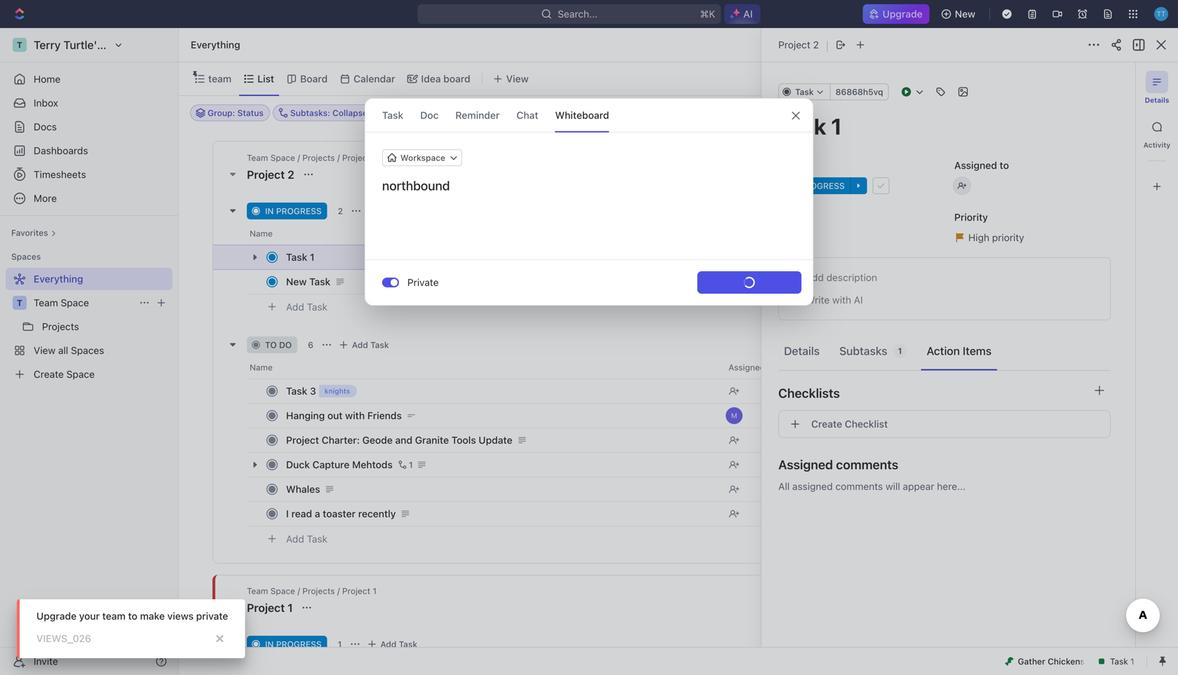 Task type: locate. For each thing, give the bounding box(es) containing it.
task
[[382, 109, 404, 121], [286, 252, 308, 263], [309, 276, 331, 288], [307, 302, 328, 313], [371, 340, 389, 350], [286, 386, 308, 397], [307, 534, 328, 545], [399, 640, 418, 650]]

doc button
[[421, 99, 439, 132]]

1 horizontal spatial details
[[1146, 96, 1170, 104]]

2 for project 2
[[288, 168, 295, 181]]

0 vertical spatial 2
[[814, 39, 820, 51]]

1 vertical spatial details
[[785, 345, 820, 358]]

chat
[[517, 109, 539, 121]]

with
[[833, 294, 852, 306], [345, 410, 365, 422]]

board
[[444, 73, 471, 85]]

friends
[[368, 410, 402, 422]]

assigned for assigned to
[[955, 160, 998, 171]]

1
[[310, 252, 315, 263], [899, 346, 903, 356], [409, 460, 413, 470], [288, 602, 293, 615], [338, 640, 342, 650]]

1 vertical spatial upgrade
[[36, 611, 77, 622]]

comments up all assigned comments will appear here...
[[837, 458, 899, 473]]

upgrade inside 'link'
[[883, 8, 923, 20]]

whales
[[286, 484, 320, 495]]

0 vertical spatial progress
[[276, 206, 322, 216]]

team down the everything link
[[208, 73, 232, 85]]

86868h5vq
[[836, 87, 884, 97]]

write with ai
[[806, 294, 864, 306]]

0 vertical spatial details
[[1146, 96, 1170, 104]]

granite
[[415, 435, 449, 446]]

2 horizontal spatial to
[[1000, 160, 1010, 171]]

0 vertical spatial to
[[1000, 160, 1010, 171]]

will
[[886, 481, 901, 493]]

2 inside project 2 |
[[814, 39, 820, 51]]

1 vertical spatial in progress
[[265, 640, 322, 650]]

new down the task 1
[[286, 276, 307, 288]]

1 vertical spatial in
[[265, 640, 274, 650]]

hanging out with friends
[[286, 410, 402, 422]]

geode
[[363, 435, 393, 446]]

private
[[408, 277, 439, 288]]

0 horizontal spatial upgrade
[[36, 611, 77, 622]]

dialog
[[365, 98, 814, 306]]

team
[[34, 297, 58, 309]]

subtasks
[[840, 345, 888, 358]]

2
[[814, 39, 820, 51], [288, 168, 295, 181], [338, 206, 343, 216]]

project 2 link
[[779, 39, 820, 51]]

1 horizontal spatial new
[[956, 8, 976, 20]]

project inside project 2 |
[[779, 39, 811, 51]]

assignees button
[[576, 105, 641, 121]]

1 in from the top
[[265, 206, 274, 216]]

in for 2
[[265, 206, 274, 216]]

86868h5vq button
[[831, 84, 889, 100]]

⌘k
[[701, 8, 716, 20]]

assigned
[[955, 160, 998, 171], [779, 458, 834, 473]]

project charter: geode and granite tools update link
[[283, 431, 718, 451]]

project charter: geode and granite tools update
[[286, 435, 513, 446]]

details up checklists
[[785, 345, 820, 358]]

new right upgrade 'link'
[[956, 8, 976, 20]]

in progress down 'project 1'
[[265, 640, 322, 650]]

0 horizontal spatial to
[[128, 611, 138, 622]]

0 horizontal spatial 2
[[288, 168, 295, 181]]

1 vertical spatial to
[[265, 340, 277, 350]]

1 vertical spatial progress
[[276, 640, 322, 650]]

progress down 'project 1'
[[276, 640, 322, 650]]

to do
[[265, 340, 292, 350]]

new for new
[[956, 8, 976, 20]]

0 horizontal spatial new
[[286, 276, 307, 288]]

in progress down project 2
[[265, 206, 322, 216]]

assigned for assigned comments
[[779, 458, 834, 473]]

2 horizontal spatial 2
[[814, 39, 820, 51]]

in progress
[[265, 206, 322, 216], [265, 640, 322, 650]]

1 horizontal spatial 2
[[338, 206, 343, 216]]

2 for project 2 |
[[814, 39, 820, 51]]

0 vertical spatial in progress
[[265, 206, 322, 216]]

add
[[806, 272, 824, 283], [286, 302, 304, 313], [352, 340, 368, 350], [286, 534, 304, 545], [381, 640, 397, 650]]

add task button
[[280, 299, 333, 316], [335, 337, 395, 354], [280, 531, 333, 548], [364, 636, 423, 653]]

1 horizontal spatial with
[[833, 294, 852, 306]]

dashboards link
[[6, 140, 173, 162]]

to
[[1000, 160, 1010, 171], [265, 340, 277, 350], [128, 611, 138, 622]]

1 vertical spatial new
[[286, 276, 307, 288]]

new for new task
[[286, 276, 307, 288]]

checklist
[[845, 419, 888, 430]]

add description button
[[784, 267, 1107, 289]]

0 horizontal spatial with
[[345, 410, 365, 422]]

0 horizontal spatial team
[[102, 611, 126, 622]]

workspace
[[401, 153, 446, 163]]

action items button
[[922, 338, 998, 364]]

1 horizontal spatial upgrade
[[883, 8, 923, 20]]

in down project 2
[[265, 206, 274, 216]]

in
[[265, 206, 274, 216], [265, 640, 274, 650]]

0 horizontal spatial details
[[785, 345, 820, 358]]

0 vertical spatial assigned
[[955, 160, 998, 171]]

2 in progress from the top
[[265, 640, 322, 650]]

add task
[[286, 302, 328, 313], [352, 340, 389, 350], [286, 534, 328, 545], [381, 640, 418, 650]]

details up activity
[[1146, 96, 1170, 104]]

space
[[61, 297, 89, 309]]

whales link
[[283, 480, 718, 500]]

dialog containing task
[[365, 98, 814, 306]]

comments
[[837, 458, 899, 473], [836, 481, 884, 493]]

board link
[[298, 69, 328, 89]]

1 vertical spatial with
[[345, 410, 365, 422]]

i read a toaster recently link
[[283, 504, 718, 525]]

1 horizontal spatial assigned
[[955, 160, 998, 171]]

comments down assigned comments
[[836, 481, 884, 493]]

new inside button
[[956, 8, 976, 20]]

upgrade your team to make views private
[[36, 611, 228, 622]]

2 progress from the top
[[276, 640, 322, 650]]

task 3
[[286, 386, 316, 397]]

assigned inside dropdown button
[[779, 458, 834, 473]]

task sidebar navigation tab list
[[1142, 71, 1173, 198]]

chat button
[[517, 99, 539, 132]]

update
[[479, 435, 513, 446]]

task 3 link
[[283, 381, 718, 402]]

home link
[[6, 68, 173, 91]]

workspace button
[[382, 149, 463, 166]]

list link
[[255, 69, 274, 89]]

upgrade up views_026 at left bottom
[[36, 611, 77, 622]]

task 1 link
[[283, 247, 718, 268]]

write
[[806, 294, 830, 306]]

1 in progress from the top
[[265, 206, 322, 216]]

idea
[[421, 73, 441, 85]]

with inside button
[[833, 294, 852, 306]]

i
[[286, 508, 289, 520]]

2 in from the top
[[265, 640, 274, 650]]

create checklist button
[[779, 411, 1112, 439]]

assigned up assigned
[[779, 458, 834, 473]]

project 2 |
[[779, 38, 829, 52]]

upgrade
[[883, 8, 923, 20], [36, 611, 77, 622]]

do
[[279, 340, 292, 350]]

in progress for 2
[[265, 206, 322, 216]]

with right out
[[345, 410, 365, 422]]

Name this Whiteboard... field
[[366, 178, 813, 194]]

assigned down edit task name text box
[[955, 160, 998, 171]]

1 vertical spatial 2
[[288, 168, 295, 181]]

progress
[[276, 206, 322, 216], [276, 640, 322, 650]]

details button
[[779, 338, 826, 364]]

with left ai
[[833, 294, 852, 306]]

0 vertical spatial team
[[208, 73, 232, 85]]

sidebar navigation
[[0, 28, 179, 676]]

in down 'project 1'
[[265, 640, 274, 650]]

details inside task sidebar navigation tab list
[[1146, 96, 1170, 104]]

0 horizontal spatial assigned
[[779, 458, 834, 473]]

write with ai button
[[784, 289, 1107, 312]]

Search tasks... text field
[[1030, 102, 1171, 124]]

docs
[[34, 121, 57, 133]]

team link
[[206, 69, 232, 89]]

idea board
[[421, 73, 471, 85]]

1 vertical spatial comments
[[836, 481, 884, 493]]

all
[[779, 481, 790, 493]]

spaces
[[11, 252, 41, 262]]

details inside button
[[785, 345, 820, 358]]

team right your
[[102, 611, 126, 622]]

1 vertical spatial assigned
[[779, 458, 834, 473]]

1 progress from the top
[[276, 206, 322, 216]]

progress down project 2
[[276, 206, 322, 216]]

1 horizontal spatial to
[[265, 340, 277, 350]]

checklists
[[779, 386, 841, 401]]

0 vertical spatial with
[[833, 294, 852, 306]]

idea board link
[[419, 69, 471, 89]]

0 vertical spatial comments
[[837, 458, 899, 473]]

0 vertical spatial upgrade
[[883, 8, 923, 20]]

upgrade left new button
[[883, 8, 923, 20]]

0 vertical spatial in
[[265, 206, 274, 216]]

0 vertical spatial new
[[956, 8, 976, 20]]

project for project charter: geode and granite tools update
[[286, 435, 319, 446]]

project
[[779, 39, 811, 51], [247, 168, 285, 181], [286, 435, 319, 446], [247, 602, 285, 615]]

status
[[783, 160, 813, 171]]

project for project 2
[[247, 168, 285, 181]]

team
[[208, 73, 232, 85], [102, 611, 126, 622]]



Task type: describe. For each thing, give the bounding box(es) containing it.
duck
[[286, 459, 310, 471]]

team space link
[[34, 292, 133, 314]]

home
[[34, 73, 61, 85]]

toaster
[[323, 508, 356, 520]]

favorites button
[[6, 225, 62, 241]]

Edit task name text field
[[779, 113, 1112, 140]]

create
[[812, 419, 843, 430]]

items
[[963, 345, 992, 358]]

task 1
[[286, 252, 315, 263]]

2 vertical spatial 2
[[338, 206, 343, 216]]

task button
[[382, 99, 404, 132]]

task inside the task 1 link
[[286, 252, 308, 263]]

1 horizontal spatial team
[[208, 73, 232, 85]]

inbox link
[[6, 92, 173, 114]]

t
[[17, 298, 22, 308]]

docs link
[[6, 116, 173, 138]]

|
[[827, 38, 829, 52]]

team space
[[34, 297, 89, 309]]

whiteboard button
[[556, 99, 610, 132]]

new task
[[286, 276, 331, 288]]

calendar
[[354, 73, 395, 85]]

1 vertical spatial team
[[102, 611, 126, 622]]

1 button
[[396, 458, 415, 472]]

invite
[[34, 656, 58, 668]]

whiteboard
[[556, 109, 610, 121]]

new button
[[936, 3, 985, 25]]

action items
[[927, 345, 992, 358]]

comments inside dropdown button
[[837, 458, 899, 473]]

duck capture mehtods
[[286, 459, 393, 471]]

here...
[[938, 481, 966, 493]]

1 inside button
[[409, 460, 413, 470]]

checklists button
[[779, 377, 1112, 411]]

list
[[258, 73, 274, 85]]

reminder
[[456, 109, 500, 121]]

3
[[310, 386, 316, 397]]

hanging
[[286, 410, 325, 422]]

timesheets
[[34, 169, 86, 180]]

progress for 1
[[276, 640, 322, 650]]

dashboards
[[34, 145, 88, 156]]

ai
[[855, 294, 864, 306]]

assigned comments button
[[779, 448, 1112, 482]]

drumstick bite image
[[1006, 658, 1014, 666]]

2 vertical spatial to
[[128, 611, 138, 622]]

inbox
[[34, 97, 58, 109]]

and
[[396, 435, 413, 446]]

project for project 2 |
[[779, 39, 811, 51]]

action
[[927, 345, 961, 358]]

assigned to
[[955, 160, 1010, 171]]

favorites
[[11, 228, 48, 238]]

task inside the 'new task' link
[[309, 276, 331, 288]]

create checklist
[[812, 419, 888, 430]]

reminder button
[[456, 99, 500, 132]]

in progress for 1
[[265, 640, 322, 650]]

make
[[140, 611, 165, 622]]

6
[[308, 340, 314, 350]]

out
[[328, 410, 343, 422]]

new task link
[[283, 272, 718, 292]]

project for project 1
[[247, 602, 285, 615]]

mehtods
[[352, 459, 393, 471]]

charter:
[[322, 435, 360, 446]]

upgrade for upgrade
[[883, 8, 923, 20]]

activity
[[1144, 141, 1171, 149]]

upgrade link
[[864, 4, 930, 24]]

project 2
[[247, 168, 297, 181]]

everything link
[[187, 36, 244, 53]]

add inside button
[[806, 272, 824, 283]]

upgrade for upgrade your team to make views private
[[36, 611, 77, 622]]

search...
[[558, 8, 598, 20]]

capture
[[313, 459, 350, 471]]

read
[[292, 508, 312, 520]]

board
[[300, 73, 328, 85]]

project 1
[[247, 602, 296, 615]]

assignees
[[593, 108, 635, 118]]

team space, , element
[[13, 296, 27, 310]]

assigned comments
[[779, 458, 899, 473]]

everything
[[191, 39, 240, 51]]

appear
[[904, 481, 935, 493]]

in for 1
[[265, 640, 274, 650]]

assigned
[[793, 481, 833, 493]]

views
[[168, 611, 194, 622]]

progress for 2
[[276, 206, 322, 216]]

priority
[[955, 212, 989, 223]]

task inside task 3 link
[[286, 386, 308, 397]]

description
[[827, 272, 878, 283]]



Task type: vqa. For each thing, say whether or not it's contained in the screenshot.
bottommost Upgrade
yes



